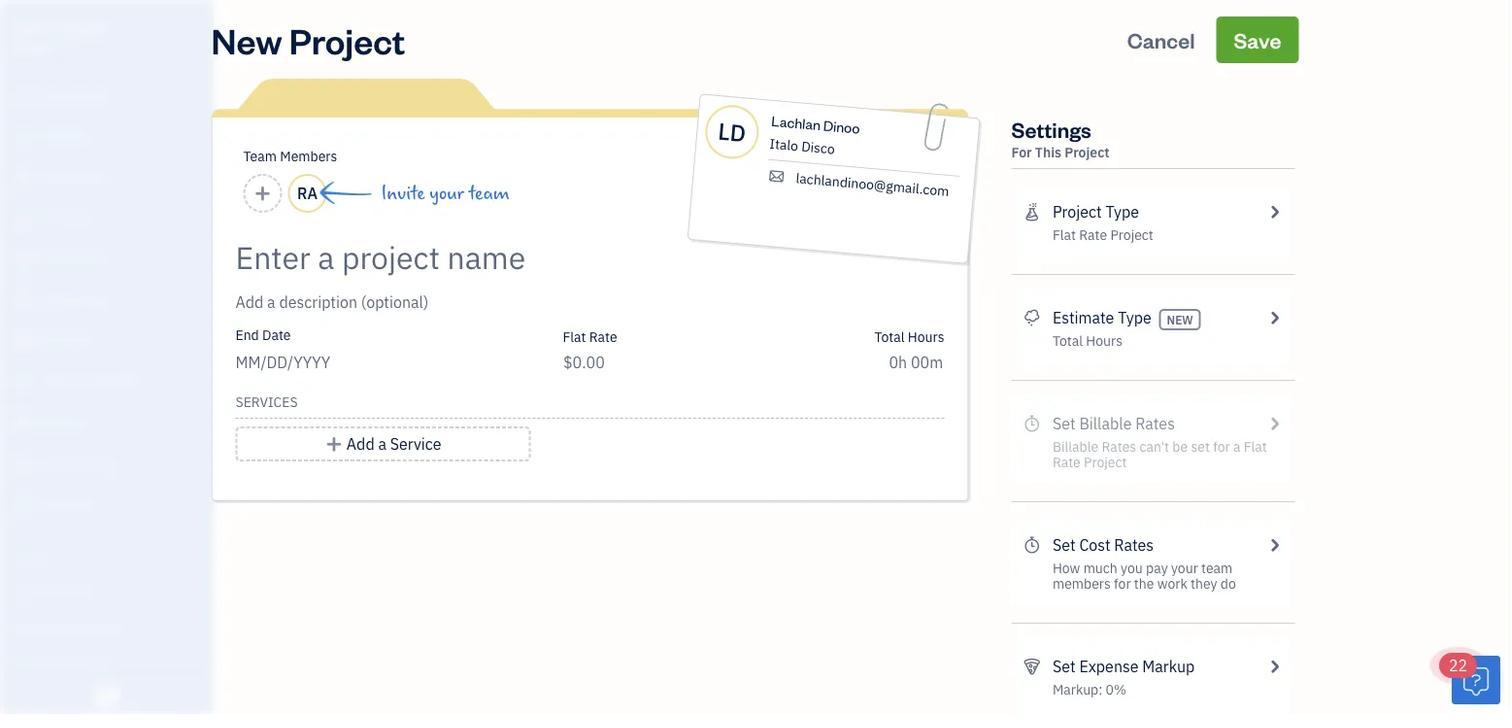 Task type: describe. For each thing, give the bounding box(es) containing it.
services inside the items and services link
[[70, 619, 117, 635]]

you
[[1121, 559, 1143, 577]]

ld
[[717, 116, 748, 148]]

members
[[1053, 575, 1111, 593]]

work
[[1158, 575, 1188, 593]]

save
[[1234, 26, 1282, 53]]

markup:
[[1053, 681, 1103, 699]]

team members link
[[5, 575, 208, 609]]

estimate image
[[13, 168, 36, 188]]

they
[[1191, 575, 1218, 593]]

0 horizontal spatial your
[[430, 183, 464, 204]]

settings for this project
[[1012, 115, 1110, 161]]

end date
[[236, 326, 291, 344]]

flat rate
[[563, 327, 618, 345]]

ruby
[[16, 18, 49, 36]]

0 horizontal spatial hours
[[908, 327, 945, 345]]

rate for flat rate project
[[1080, 226, 1108, 244]]

end
[[236, 326, 259, 344]]

envelope image
[[767, 168, 787, 185]]

22
[[1450, 655, 1468, 676]]

owner
[[16, 38, 54, 54]]

main element
[[0, 0, 262, 714]]

estimate
[[1053, 308, 1115, 328]]

estimate type
[[1053, 308, 1152, 328]]

chevronright image for set expense markup
[[1266, 655, 1284, 678]]

flat for flat rate
[[563, 327, 586, 345]]

timetracking image
[[1024, 533, 1042, 557]]

ra
[[297, 183, 318, 204]]

save button
[[1217, 17, 1300, 63]]

flat for flat rate project
[[1053, 226, 1077, 244]]

ruby oranges owner
[[16, 18, 107, 54]]

report image
[[13, 495, 36, 514]]

project type
[[1053, 202, 1140, 222]]

team inside main element
[[15, 583, 45, 600]]

dashboard image
[[13, 86, 36, 106]]

client image
[[13, 127, 36, 147]]

a
[[378, 434, 387, 454]]

0%
[[1106, 681, 1127, 699]]

service
[[390, 434, 442, 454]]

oranges
[[52, 18, 107, 36]]

project inside settings for this project
[[1065, 143, 1110, 161]]

Amount (USD) text field
[[563, 352, 606, 373]]

markup: 0%
[[1053, 681, 1127, 699]]

much
[[1084, 559, 1118, 577]]

how much you pay your team members for the work they do
[[1053, 559, 1237, 593]]

chevronright image for set cost rates
[[1266, 533, 1284, 557]]

disco
[[801, 137, 836, 158]]

projects image
[[1024, 200, 1042, 223]]

invite your team
[[381, 183, 510, 204]]

rates
[[1115, 535, 1154, 555]]

bank
[[15, 655, 43, 671]]

add
[[347, 434, 375, 454]]

this
[[1036, 143, 1062, 161]]

expense image
[[13, 291, 36, 310]]

set for set expense markup
[[1053, 656, 1076, 677]]

Hourly Budget text field
[[890, 352, 945, 373]]

team inside how much you pay your team members for the work they do
[[1202, 559, 1233, 577]]

type for project type
[[1106, 202, 1140, 222]]

invite
[[381, 183, 425, 204]]

1 horizontal spatial members
[[280, 147, 337, 165]]

cancel button
[[1110, 17, 1213, 63]]

bank connections link
[[5, 647, 208, 681]]

type for estimate type
[[1119, 308, 1152, 328]]



Task type: locate. For each thing, give the bounding box(es) containing it.
pay
[[1147, 559, 1169, 577]]

1 horizontal spatial hours
[[1087, 332, 1123, 350]]

items and services link
[[5, 611, 208, 645]]

settings
[[1012, 115, 1092, 143]]

cost
[[1080, 535, 1111, 555]]

dinoo
[[823, 116, 861, 137]]

do
[[1221, 575, 1237, 593]]

cancel
[[1128, 26, 1196, 53]]

1 chevronright image from the top
[[1266, 200, 1284, 223]]

and
[[47, 619, 68, 635]]

add a service
[[347, 434, 442, 454]]

payment image
[[13, 250, 36, 269]]

set up markup:
[[1053, 656, 1076, 677]]

1 horizontal spatial team members
[[243, 147, 337, 165]]

hours up hourly budget text field at the right of the page
[[908, 327, 945, 345]]

1 vertical spatial rate
[[590, 327, 618, 345]]

set
[[1053, 535, 1076, 555], [1053, 656, 1076, 677]]

team up project name text box
[[469, 183, 510, 204]]

chevronright image
[[1266, 200, 1284, 223], [1266, 533, 1284, 557]]

0 horizontal spatial total
[[875, 327, 905, 345]]

0 horizontal spatial flat
[[563, 327, 586, 345]]

rate down project type
[[1080, 226, 1108, 244]]

expense
[[1080, 656, 1139, 677]]

0 horizontal spatial team
[[469, 183, 510, 204]]

1 horizontal spatial team
[[1202, 559, 1233, 577]]

team up items at bottom
[[15, 583, 45, 600]]

team
[[243, 147, 277, 165], [15, 583, 45, 600]]

invoice image
[[13, 209, 36, 228]]

add team member image
[[254, 182, 272, 205]]

set expense markup
[[1053, 656, 1196, 677]]

1 vertical spatial chevronright image
[[1266, 533, 1284, 557]]

total up hourly budget text field at the right of the page
[[875, 327, 905, 345]]

0 horizontal spatial team
[[15, 583, 45, 600]]

1 horizontal spatial rate
[[1080, 226, 1108, 244]]

italo
[[769, 134, 800, 155]]

1 vertical spatial your
[[1172, 559, 1199, 577]]

1 vertical spatial team
[[1202, 559, 1233, 577]]

hours
[[908, 327, 945, 345], [1087, 332, 1123, 350]]

1 horizontal spatial services
[[236, 393, 298, 411]]

1 vertical spatial set
[[1053, 656, 1076, 677]]

rate for flat rate
[[590, 327, 618, 345]]

lachlan
[[771, 111, 822, 134]]

0 vertical spatial members
[[280, 147, 337, 165]]

freshbooks image
[[91, 683, 122, 706]]

1 vertical spatial flat
[[563, 327, 586, 345]]

team up add team member "image"
[[243, 147, 277, 165]]

how
[[1053, 559, 1081, 577]]

total down the 'estimate' at the top right
[[1053, 332, 1083, 350]]

0 vertical spatial type
[[1106, 202, 1140, 222]]

0 vertical spatial services
[[236, 393, 298, 411]]

total
[[875, 327, 905, 345], [1053, 332, 1083, 350]]

team members
[[243, 147, 337, 165], [15, 583, 99, 600]]

1 vertical spatial team
[[15, 583, 45, 600]]

items
[[15, 619, 45, 635]]

total hours up hourly budget text field at the right of the page
[[875, 327, 945, 345]]

0 vertical spatial set
[[1053, 535, 1076, 555]]

Project Name text field
[[236, 238, 770, 277]]

markup
[[1143, 656, 1196, 677]]

0 vertical spatial team
[[469, 183, 510, 204]]

1 vertical spatial members
[[48, 583, 99, 600]]

new
[[211, 17, 282, 63]]

0 horizontal spatial team members
[[15, 583, 99, 600]]

your right pay
[[1172, 559, 1199, 577]]

plus image
[[325, 432, 343, 456]]

Project Description text field
[[236, 291, 770, 314]]

0 vertical spatial flat
[[1053, 226, 1077, 244]]

1 horizontal spatial flat
[[1053, 226, 1077, 244]]

project image
[[13, 331, 36, 351]]

flat down project type
[[1053, 226, 1077, 244]]

flat rate project
[[1053, 226, 1154, 244]]

services
[[236, 393, 298, 411], [70, 619, 117, 635]]

0 horizontal spatial services
[[70, 619, 117, 635]]

your inside how much you pay your team members for the work they do
[[1172, 559, 1199, 577]]

0 horizontal spatial total hours
[[875, 327, 945, 345]]

0 vertical spatial team members
[[243, 147, 337, 165]]

money image
[[13, 413, 36, 432]]

lachlan dinoo italo disco
[[769, 111, 861, 158]]

hours down the estimate type at the top of page
[[1087, 332, 1123, 350]]

2 chevronright image from the top
[[1266, 655, 1284, 678]]

your
[[430, 183, 464, 204], [1172, 559, 1199, 577]]

1 vertical spatial type
[[1119, 308, 1152, 328]]

chevronright image
[[1266, 306, 1284, 329], [1266, 655, 1284, 678]]

add a service button
[[236, 427, 531, 462]]

date
[[262, 326, 291, 344]]

team right 'work'
[[1202, 559, 1233, 577]]

resource center badge image
[[1453, 656, 1501, 704]]

0 vertical spatial your
[[430, 183, 464, 204]]

team members up ra
[[243, 147, 337, 165]]

the
[[1135, 575, 1155, 593]]

1 horizontal spatial total
[[1053, 332, 1083, 350]]

1 vertical spatial chevronright image
[[1266, 655, 1284, 678]]

0 horizontal spatial rate
[[590, 327, 618, 345]]

22 button
[[1440, 653, 1501, 704]]

items and services
[[15, 619, 117, 635]]

rate up amount (usd) "text field"
[[590, 327, 618, 345]]

1 horizontal spatial your
[[1172, 559, 1199, 577]]

for
[[1115, 575, 1132, 593]]

new project
[[211, 17, 405, 63]]

team members inside main element
[[15, 583, 99, 600]]

services right and
[[70, 619, 117, 635]]

team members up and
[[15, 583, 99, 600]]

2 set from the top
[[1053, 656, 1076, 677]]

set for set cost rates
[[1053, 535, 1076, 555]]

type up flat rate project
[[1106, 202, 1140, 222]]

services down end date
[[236, 393, 298, 411]]

0 vertical spatial chevronright image
[[1266, 200, 1284, 223]]

estimates image
[[1024, 306, 1042, 329]]

type left new in the top right of the page
[[1119, 308, 1152, 328]]

apps
[[15, 548, 43, 564]]

total hours
[[875, 327, 945, 345], [1053, 332, 1123, 350]]

1 horizontal spatial total hours
[[1053, 332, 1123, 350]]

set up how
[[1053, 535, 1076, 555]]

0 vertical spatial team
[[243, 147, 277, 165]]

team
[[469, 183, 510, 204], [1202, 559, 1233, 577]]

apps link
[[5, 539, 208, 573]]

flat
[[1053, 226, 1077, 244], [563, 327, 586, 345]]

2 chevronright image from the top
[[1266, 533, 1284, 557]]

expenses image
[[1024, 655, 1042, 678]]

members up items and services
[[48, 583, 99, 600]]

flat up amount (usd) "text field"
[[563, 327, 586, 345]]

total hours down the 'estimate' at the top right
[[1053, 332, 1123, 350]]

bank connections
[[15, 655, 114, 671]]

set cost rates
[[1053, 535, 1154, 555]]

1 vertical spatial team members
[[15, 583, 99, 600]]

1 chevronright image from the top
[[1266, 306, 1284, 329]]

chevronright image for project type
[[1266, 200, 1284, 223]]

End date in  format text field
[[236, 352, 472, 373]]

members up ra
[[280, 147, 337, 165]]

for
[[1012, 143, 1032, 161]]

your right invite
[[430, 183, 464, 204]]

members
[[280, 147, 337, 165], [48, 583, 99, 600]]

rate
[[1080, 226, 1108, 244], [590, 327, 618, 345]]

0 horizontal spatial members
[[48, 583, 99, 600]]

new
[[1167, 312, 1194, 327]]

1 set from the top
[[1053, 535, 1076, 555]]

1 horizontal spatial team
[[243, 147, 277, 165]]

timer image
[[13, 372, 36, 392]]

connections
[[45, 655, 114, 671]]

lachlandinoo@gmail.com
[[796, 169, 951, 200]]

chevronright image for estimate type
[[1266, 306, 1284, 329]]

0 vertical spatial rate
[[1080, 226, 1108, 244]]

0 vertical spatial chevronright image
[[1266, 306, 1284, 329]]

chart image
[[13, 454, 36, 473]]

1 vertical spatial services
[[70, 619, 117, 635]]

members inside team members link
[[48, 583, 99, 600]]

project
[[289, 17, 405, 63], [1065, 143, 1110, 161], [1053, 202, 1103, 222], [1111, 226, 1154, 244]]

type
[[1106, 202, 1140, 222], [1119, 308, 1152, 328]]



Task type: vqa. For each thing, say whether or not it's contained in the screenshot.
New Recurring Template
no



